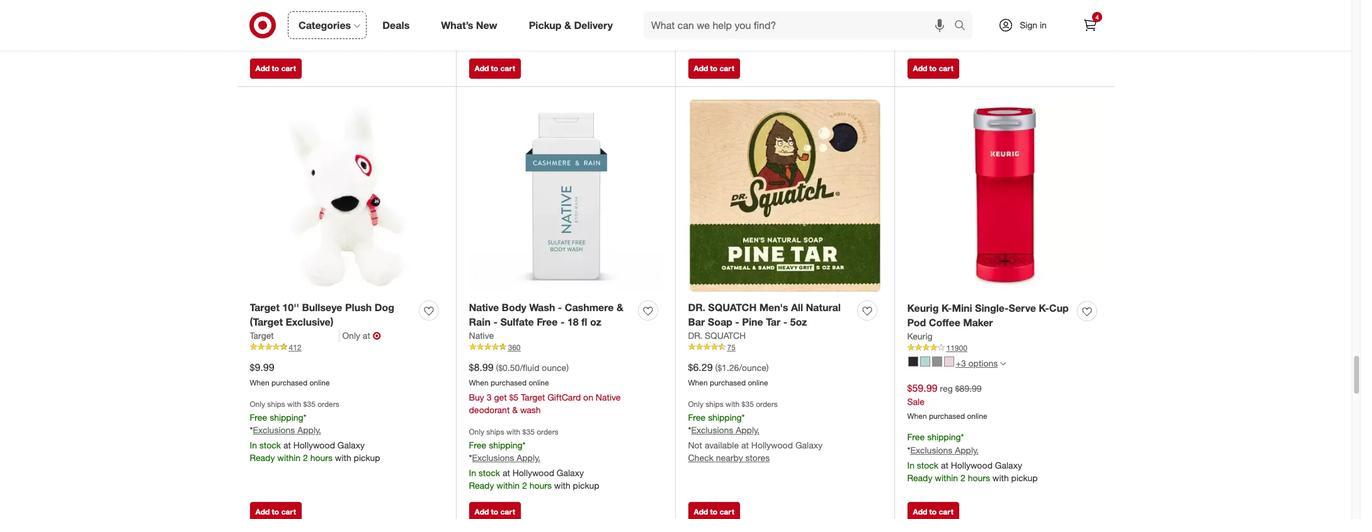 Task type: vqa. For each thing, say whether or not it's contained in the screenshot.
about
no



Task type: describe. For each thing, give the bounding box(es) containing it.
$0.50
[[499, 362, 520, 373]]

keurig for keurig
[[908, 331, 933, 341]]

sale
[[908, 396, 925, 407]]

& inside native body wash - cashmere & rain - sulfate free - 18 fl oz
[[617, 301, 624, 314]]

412 link
[[250, 342, 444, 353]]

) inside $8.99 ( $0.50 /fluid ounce ) when purchased online buy 3 get $5 target giftcard on native deodorant & wash
[[567, 362, 569, 373]]

online inside $9.99 when purchased online
[[310, 378, 330, 387]]

+3
[[956, 358, 966, 368]]

galaxy inside * exclusions apply. in stock at  hollywood galaxy ready within 2 hours with pickup
[[338, 19, 365, 30]]

ready inside free shipping * * exclusions apply. in stock at  hollywood galaxy ready within 2 hours with pickup
[[908, 473, 933, 483]]

dusty rose image
[[944, 357, 954, 367]]

in
[[1040, 20, 1047, 30]]

what's
[[441, 19, 474, 31]]

black image
[[908, 357, 918, 367]]

with inside only ships with $35 orders free shipping * * exclusions apply. not available at hollywood galaxy check nearby stores
[[726, 400, 740, 409]]

options
[[969, 358, 998, 368]]

- left the 18
[[561, 316, 565, 328]]

rain
[[469, 316, 491, 328]]

* inside * exclusions apply. in stock at  hollywood galaxy ready within 2 hours with pickup
[[250, 4, 253, 15]]

target link
[[250, 329, 340, 342]]

free shipping * exclusions apply.
[[469, 11, 541, 35]]

when inside $6.29 ( $1.26 /ounce ) when purchased online
[[688, 378, 708, 387]]

check inside * exclusions apply. not available at hollywood galaxy check nearby stores
[[908, 32, 933, 43]]

online inside $8.99 ( $0.50 /fluid ounce ) when purchased online buy 3 get $5 target giftcard on native deodorant & wash
[[529, 378, 549, 387]]

wash
[[529, 301, 555, 314]]

nearby inside only ships with $35 orders free shipping * * exclusions apply. not available at hollywood galaxy check nearby stores
[[716, 453, 743, 463]]

shipping inside only ships with $35 orders free shipping * * exclusions apply. not available at hollywood galaxy check nearby stores
[[708, 412, 742, 423]]

$9.99
[[250, 361, 274, 374]]

native body wash - cashmere & rain - sulfate free - 18 fl oz link
[[469, 301, 634, 329]]

buy
[[469, 392, 485, 403]]

online inside $6.29 ( $1.26 /ounce ) when purchased online
[[748, 378, 768, 387]]

shipping down the deodorant
[[489, 440, 523, 450]]

& inside $8.99 ( $0.50 /fluid ounce ) when purchased online buy 3 get $5 target giftcard on native deodorant & wash
[[512, 405, 518, 416]]

+3 options
[[956, 358, 998, 368]]

purchased inside $8.99 ( $0.50 /fluid ounce ) when purchased online buy 3 get $5 target giftcard on native deodorant & wash
[[491, 378, 527, 387]]

keurig k-mini single-serve k-cup pod coffee maker link
[[908, 301, 1073, 330]]

( for $6.29
[[715, 362, 718, 373]]

free inside only ships with $35 orders free shipping * * exclusions apply. not available at hollywood galaxy check nearby stores
[[688, 412, 706, 423]]

keurig link
[[908, 330, 933, 343]]

¬
[[373, 329, 381, 342]]

- right the wash
[[558, 301, 562, 314]]

$8.99 ( $0.50 /fluid ounce ) when purchased online buy 3 get $5 target giftcard on native deodorant & wash
[[469, 361, 621, 416]]

search
[[949, 20, 979, 33]]

giftcard
[[548, 392, 581, 403]]

target 10'' bullseye plush dog (target exclusive)
[[250, 301, 395, 328]]

soap
[[708, 316, 733, 328]]

delivery
[[574, 19, 613, 31]]

pod
[[908, 316, 926, 329]]

with inside free shipping * * exclusions apply. in stock at  hollywood galaxy ready within 2 hours with pickup
[[993, 473, 1009, 483]]

shipping inside free shipping * * exclusions apply. in stock at  hollywood galaxy ready within 2 hours with pickup
[[928, 432, 961, 443]]

reg
[[940, 383, 953, 394]]

shipping inside free shipping * exclusions apply.
[[489, 11, 523, 22]]

pine
[[742, 316, 764, 328]]

fl
[[582, 316, 588, 328]]

dog
[[375, 301, 395, 314]]

$5
[[509, 392, 519, 403]]

galaxy inside * exclusions apply. not available at hollywood galaxy check nearby stores
[[1015, 20, 1042, 31]]

free inside native body wash - cashmere & rain - sulfate free - 18 fl oz
[[537, 316, 558, 328]]

3
[[487, 392, 492, 403]]

hollywood inside * exclusions apply. in stock at  hollywood galaxy ready within 2 hours with pickup
[[293, 19, 335, 30]]

bar
[[688, 316, 705, 328]]

only ships with $35 orders free shipping * * exclusions apply. not available at hollywood galaxy check nearby stores
[[688, 400, 823, 463]]

plush
[[345, 301, 372, 314]]

2 inside * exclusions apply. in stock at  hollywood galaxy ready within 2 hours with pickup
[[303, 32, 308, 42]]

new
[[476, 19, 498, 31]]

sulfate
[[501, 316, 534, 328]]

on
[[584, 392, 594, 403]]

only for target 10'' bullseye plush dog (target exclusive)
[[250, 400, 265, 409]]

all
[[791, 301, 804, 314]]

0 horizontal spatial check nearby stores button
[[688, 452, 770, 465]]

18
[[568, 316, 579, 328]]

(target
[[250, 316, 283, 328]]

hollywood inside free shipping * * exclusions apply. in stock at  hollywood galaxy ready within 2 hours with pickup
[[951, 460, 993, 471]]

free inside free shipping * * exclusions apply. in stock at  hollywood galaxy ready within 2 hours with pickup
[[908, 432, 925, 443]]

$35 for $8.99
[[523, 427, 535, 437]]

10''
[[283, 301, 299, 314]]

dr. squatch link
[[688, 329, 746, 342]]

coffee
[[929, 316, 961, 329]]

apply. inside free shipping * exclusions apply.
[[517, 24, 541, 35]]

natural
[[806, 301, 841, 314]]

deals
[[383, 19, 410, 31]]

wash
[[520, 405, 541, 416]]

single-
[[976, 302, 1009, 314]]

dr. squatch
[[688, 330, 746, 341]]

( for $8.99
[[496, 362, 499, 373]]

body
[[502, 301, 527, 314]]

cup
[[1050, 302, 1069, 314]]

exclusions inside free shipping * * exclusions apply.
[[692, 37, 734, 48]]

75
[[728, 343, 736, 352]]

dr. for dr. squatch
[[688, 330, 703, 341]]

nearby inside * exclusions apply. not available at hollywood galaxy check nearby stores
[[936, 32, 963, 43]]

not inside * exclusions apply. not available at hollywood galaxy check nearby stores
[[908, 20, 922, 31]]

stores inside * exclusions apply. not available at hollywood galaxy check nearby stores
[[965, 32, 989, 43]]

412
[[289, 343, 302, 352]]

check inside only ships with $35 orders free shipping * * exclusions apply. not available at hollywood galaxy check nearby stores
[[688, 453, 714, 463]]

sign in link
[[988, 11, 1067, 39]]

- left pine
[[736, 316, 740, 328]]

11900 link
[[908, 343, 1102, 354]]

$35 for $6.29
[[742, 400, 754, 409]]

$35 for $9.99
[[303, 400, 316, 409]]

$59.99 reg $89.99 sale when purchased online
[[908, 382, 988, 421]]

4 link
[[1077, 11, 1105, 39]]

ships for $6.29
[[706, 400, 724, 409]]

free shipping * * exclusions apply. in stock at  hollywood galaxy ready within 2 hours with pickup
[[908, 432, 1038, 483]]

apply. inside free shipping * * exclusions apply. in stock at  hollywood galaxy ready within 2 hours with pickup
[[955, 445, 979, 456]]

free inside free shipping * * exclusions apply.
[[688, 24, 706, 34]]

1 k- from the left
[[942, 302, 952, 314]]

$59.99
[[908, 382, 938, 394]]

gray image
[[932, 357, 942, 367]]

11900
[[947, 343, 968, 353]]

$6.29 ( $1.26 /ounce ) when purchased online
[[688, 361, 769, 387]]

get
[[494, 392, 507, 403]]

apply. inside * exclusions apply. in stock at  hollywood galaxy ready within 2 hours with pickup
[[298, 4, 321, 15]]

squatch for dr. squatch
[[705, 330, 746, 341]]

squatch for dr. squatch men's all natural bar soap - pine tar - 5oz
[[708, 301, 757, 314]]

* inside free shipping * exclusions apply.
[[469, 24, 472, 35]]

5oz
[[791, 316, 807, 328]]

when inside $8.99 ( $0.50 /fluid ounce ) when purchased online buy 3 get $5 target giftcard on native deodorant & wash
[[469, 378, 489, 387]]

/fluid
[[520, 362, 540, 373]]

all colors + 3 more colors element
[[1001, 360, 1007, 367]]

only ships with $35 orders free shipping * * exclusions apply. in stock at  hollywood galaxy ready within 2 hours with pickup for $8.99
[[469, 427, 600, 491]]

when inside $59.99 reg $89.99 sale when purchased online
[[908, 411, 927, 421]]

pickup inside * exclusions apply. in stock at  hollywood galaxy ready within 2 hours with pickup
[[354, 32, 380, 42]]

ships for $9.99
[[267, 400, 285, 409]]

cashmere
[[565, 301, 614, 314]]

tar
[[766, 316, 781, 328]]

* inside * exclusions apply. not available at hollywood galaxy check nearby stores
[[908, 5, 911, 15]]

stock inside free shipping * * exclusions apply. in stock at  hollywood galaxy ready within 2 hours with pickup
[[917, 460, 939, 471]]

$6.29
[[688, 361, 713, 374]]

categories link
[[288, 11, 367, 39]]

what's new link
[[431, 11, 513, 39]]

pickup
[[529, 19, 562, 31]]

pickup & delivery
[[529, 19, 613, 31]]



Task type: locate. For each thing, give the bounding box(es) containing it.
galaxy
[[338, 19, 365, 30], [1015, 20, 1042, 31], [338, 440, 365, 451], [796, 440, 823, 451], [996, 460, 1023, 471], [557, 468, 584, 479]]

at inside * exclusions apply. in stock at  hollywood galaxy ready within 2 hours with pickup
[[284, 19, 291, 30]]

1 vertical spatial dr.
[[688, 330, 703, 341]]

not
[[908, 20, 922, 31], [688, 440, 703, 451]]

keurig k-mini single-serve k-cup pod coffee maker
[[908, 302, 1069, 329]]

shipping
[[489, 11, 523, 22], [708, 24, 742, 34], [270, 412, 303, 423], [708, 412, 742, 423], [928, 432, 961, 443], [489, 440, 523, 450]]

$8.99
[[469, 361, 494, 374]]

2 ( from the left
[[715, 362, 718, 373]]

orders down wash in the left bottom of the page
[[537, 427, 559, 437]]

1 horizontal spatial (
[[715, 362, 718, 373]]

1 vertical spatial available
[[705, 440, 739, 451]]

1 horizontal spatial orders
[[537, 427, 559, 437]]

0 vertical spatial check
[[908, 32, 933, 43]]

0 vertical spatial target
[[250, 301, 280, 314]]

online down the 412 link
[[310, 378, 330, 387]]

apply. down $6.29 ( $1.26 /ounce ) when purchased online
[[736, 425, 760, 436]]

1 horizontal spatial not
[[908, 20, 922, 31]]

exclusions inside free shipping * exclusions apply.
[[472, 24, 514, 35]]

purchased up free shipping * * exclusions apply.
[[710, 3, 746, 12]]

0 horizontal spatial stores
[[746, 453, 770, 463]]

ships down $6.29 ( $1.26 /ounce ) when purchased online
[[706, 400, 724, 409]]

1 vertical spatial target
[[250, 330, 274, 341]]

target up wash in the left bottom of the page
[[521, 392, 545, 403]]

apply. inside free shipping * * exclusions apply.
[[736, 37, 760, 48]]

1 keurig from the top
[[908, 302, 939, 314]]

squatch
[[708, 301, 757, 314], [705, 330, 746, 341]]

shipping down $6.29 ( $1.26 /ounce ) when purchased online
[[708, 412, 742, 423]]

target inside $8.99 ( $0.50 /fluid ounce ) when purchased online buy 3 get $5 target giftcard on native deodorant & wash
[[521, 392, 545, 403]]

$9.99 when purchased online
[[250, 361, 330, 387]]

1 vertical spatial keurig
[[908, 331, 933, 341]]

1 vertical spatial nearby
[[716, 453, 743, 463]]

*
[[250, 4, 253, 15], [908, 5, 911, 15], [742, 24, 745, 34], [469, 24, 472, 35], [688, 37, 692, 48], [303, 412, 307, 423], [742, 412, 745, 423], [250, 425, 253, 436], [688, 425, 692, 436], [961, 432, 964, 443], [523, 440, 526, 450], [908, 445, 911, 456], [469, 453, 472, 463]]

2 horizontal spatial ships
[[706, 400, 724, 409]]

hours inside * exclusions apply. in stock at  hollywood galaxy ready within 2 hours with pickup
[[310, 32, 333, 42]]

available inside only ships with $35 orders free shipping * * exclusions apply. not available at hollywood galaxy check nearby stores
[[705, 440, 739, 451]]

shipping down the when purchased online at the top of the page
[[708, 24, 742, 34]]

within
[[277, 32, 301, 42], [277, 453, 301, 463], [935, 473, 959, 483], [497, 480, 520, 491]]

orders down $9.99 when purchased online
[[318, 400, 340, 409]]

shipping down $9.99 when purchased online
[[270, 412, 303, 423]]

- right rain
[[494, 316, 498, 328]]

when purchased online
[[688, 3, 768, 12]]

- right the tar at the right bottom
[[784, 316, 788, 328]]

orders for $6.29
[[756, 400, 778, 409]]

) inside $6.29 ( $1.26 /ounce ) when purchased online
[[767, 362, 769, 373]]

what's new
[[441, 19, 498, 31]]

0 vertical spatial available
[[924, 20, 959, 31]]

0 vertical spatial &
[[565, 19, 572, 31]]

target up the (target
[[250, 301, 280, 314]]

keurig down pod at right
[[908, 331, 933, 341]]

1 horizontal spatial check nearby stores button
[[908, 32, 989, 44]]

bullseye
[[302, 301, 342, 314]]

shipping down $59.99 reg $89.99 sale when purchased online
[[928, 432, 961, 443]]

1 horizontal spatial stores
[[965, 32, 989, 43]]

native down rain
[[469, 330, 494, 341]]

& right pickup on the top left of page
[[565, 19, 572, 31]]

stores
[[965, 32, 989, 43], [746, 453, 770, 463]]

stock inside * exclusions apply. in stock at  hollywood galaxy ready within 2 hours with pickup
[[259, 19, 281, 30]]

+3 options button
[[903, 353, 1012, 374]]

apply. down $9.99 when purchased online
[[298, 425, 321, 436]]

) down 360 link
[[567, 362, 569, 373]]

deodorant
[[469, 405, 510, 416]]

1 horizontal spatial nearby
[[936, 32, 963, 43]]

0 vertical spatial dr.
[[688, 301, 706, 314]]

nearby
[[936, 32, 963, 43], [716, 453, 743, 463]]

available inside * exclusions apply. not available at hollywood galaxy check nearby stores
[[924, 20, 959, 31]]

1 vertical spatial &
[[617, 301, 624, 314]]

online inside $59.99 reg $89.99 sale when purchased online
[[968, 411, 988, 421]]

apply. up 'categories'
[[298, 4, 321, 15]]

apply. inside * exclusions apply. not available at hollywood galaxy check nearby stores
[[955, 5, 979, 15]]

at inside free shipping * * exclusions apply. in stock at  hollywood galaxy ready within 2 hours with pickup
[[941, 460, 949, 471]]

dr. down 'bar'
[[688, 330, 703, 341]]

&
[[565, 19, 572, 31], [617, 301, 624, 314], [512, 405, 518, 416]]

$35 down $9.99 when purchased online
[[303, 400, 316, 409]]

k- up coffee
[[942, 302, 952, 314]]

exclusive)
[[286, 316, 334, 328]]

1 ) from the left
[[567, 362, 569, 373]]

target for target
[[250, 330, 274, 341]]

hours inside free shipping * * exclusions apply. in stock at  hollywood galaxy ready within 2 hours with pickup
[[968, 473, 991, 483]]

native for native body wash - cashmere & rain - sulfate free - 18 fl oz
[[469, 301, 499, 314]]

2 inside free shipping * * exclusions apply. in stock at  hollywood galaxy ready within 2 hours with pickup
[[961, 473, 966, 483]]

when inside $9.99 when purchased online
[[250, 378, 269, 387]]

1 vertical spatial check nearby stores button
[[688, 452, 770, 465]]

ships down the deodorant
[[487, 427, 505, 437]]

0 horizontal spatial not
[[688, 440, 703, 451]]

exclusions inside only ships with $35 orders free shipping * * exclusions apply. not available at hollywood galaxy check nearby stores
[[692, 425, 734, 436]]

* exclusions apply. not available at hollywood galaxy check nearby stores
[[908, 5, 1042, 43]]

0 horizontal spatial &
[[512, 405, 518, 416]]

1 horizontal spatial only ships with $35 orders free shipping * * exclusions apply. in stock at  hollywood galaxy ready within 2 hours with pickup
[[469, 427, 600, 491]]

0 vertical spatial stores
[[965, 32, 989, 43]]

1 horizontal spatial ships
[[487, 427, 505, 437]]

hollywood inside only ships with $35 orders free shipping * * exclusions apply. not available at hollywood galaxy check nearby stores
[[752, 440, 793, 451]]

pickup
[[354, 32, 380, 42], [354, 453, 380, 463], [1012, 473, 1038, 483], [573, 480, 600, 491]]

orders
[[318, 400, 340, 409], [756, 400, 778, 409], [537, 427, 559, 437]]

k-
[[942, 302, 952, 314], [1039, 302, 1050, 314]]

check
[[908, 32, 933, 43], [688, 453, 714, 463]]

when down "$9.99"
[[250, 378, 269, 387]]

add to cart
[[256, 64, 296, 73], [475, 64, 515, 73], [694, 64, 735, 73], [913, 64, 954, 73], [256, 507, 296, 517], [475, 507, 515, 517], [694, 507, 735, 517], [913, 507, 954, 517]]

$35 down wash in the left bottom of the page
[[523, 427, 535, 437]]

orders for $8.99
[[537, 427, 559, 437]]

purchased down reg
[[929, 411, 965, 421]]

& right cashmere
[[617, 301, 624, 314]]

( right the $6.29
[[715, 362, 718, 373]]

when down the $6.29
[[688, 378, 708, 387]]

1 horizontal spatial $35
[[523, 427, 535, 437]]

native body wash - cashmere & rain - sulfate free - 18 fl oz image
[[469, 99, 663, 293], [469, 99, 663, 293]]

native for native
[[469, 330, 494, 341]]

exclusions inside free shipping * * exclusions apply. in stock at  hollywood galaxy ready within 2 hours with pickup
[[911, 445, 953, 456]]

shipping left pickup on the top left of page
[[489, 11, 523, 22]]

2 keurig from the top
[[908, 331, 933, 341]]

dr.
[[688, 301, 706, 314], [688, 330, 703, 341]]

0 vertical spatial nearby
[[936, 32, 963, 43]]

free shipping * * exclusions apply.
[[688, 24, 760, 48]]

dr. squatch men's all natural bar soap - pine tar - 5oz link
[[688, 301, 853, 329]]

dr. for dr. squatch men's all natural bar soap - pine tar - 5oz
[[688, 301, 706, 314]]

purchased inside $6.29 ( $1.26 /ounce ) when purchased online
[[710, 378, 746, 387]]

0 horizontal spatial available
[[705, 440, 739, 451]]

What can we help you find? suggestions appear below search field
[[644, 11, 958, 39]]

men's
[[760, 301, 789, 314]]

1 horizontal spatial k-
[[1039, 302, 1050, 314]]

at inside "only at ¬"
[[363, 330, 370, 341]]

sign
[[1020, 20, 1038, 30]]

apply. right new
[[517, 24, 541, 35]]

purchased down $1.26
[[710, 378, 746, 387]]

360
[[508, 343, 521, 352]]

2 horizontal spatial $35
[[742, 400, 754, 409]]

native up rain
[[469, 301, 499, 314]]

dr. up 'bar'
[[688, 301, 706, 314]]

ships inside only ships with $35 orders free shipping * * exclusions apply. not available at hollywood galaxy check nearby stores
[[706, 400, 724, 409]]

native inside $8.99 ( $0.50 /fluid ounce ) when purchased online buy 3 get $5 target giftcard on native deodorant & wash
[[596, 392, 621, 403]]

0 vertical spatial squatch
[[708, 301, 757, 314]]

( inside $6.29 ( $1.26 /ounce ) when purchased online
[[715, 362, 718, 373]]

orders down /ounce
[[756, 400, 778, 409]]

only
[[342, 330, 360, 341], [250, 400, 265, 409], [688, 400, 704, 409], [469, 427, 485, 437]]

$1.26
[[718, 362, 739, 373]]

squatch inside the 'dr. squatch men's all natural bar soap - pine tar - 5oz'
[[708, 301, 757, 314]]

( right $8.99
[[496, 362, 499, 373]]

ready inside * exclusions apply. in stock at  hollywood galaxy ready within 2 hours with pickup
[[250, 32, 275, 42]]

1 vertical spatial stores
[[746, 453, 770, 463]]

ships down $9.99 when purchased online
[[267, 400, 285, 409]]

cart
[[281, 64, 296, 73], [501, 64, 515, 73], [720, 64, 735, 73], [939, 64, 954, 73], [281, 507, 296, 517], [501, 507, 515, 517], [720, 507, 735, 517], [939, 507, 954, 517]]

(
[[496, 362, 499, 373], [715, 362, 718, 373]]

check nearby stores button
[[908, 32, 989, 44], [688, 452, 770, 465]]

1 horizontal spatial )
[[767, 362, 769, 373]]

keurig up pod at right
[[908, 302, 939, 314]]

with
[[335, 32, 351, 42], [287, 400, 301, 409], [726, 400, 740, 409], [507, 427, 521, 437], [335, 453, 351, 463], [993, 473, 1009, 483], [554, 480, 571, 491]]

purchased down "$9.99"
[[272, 378, 308, 387]]

stores inside only ships with $35 orders free shipping * * exclusions apply. not available at hollywood galaxy check nearby stores
[[746, 453, 770, 463]]

at inside * exclusions apply. not available at hollywood galaxy check nearby stores
[[961, 20, 969, 31]]

oz
[[590, 316, 602, 328]]

native body wash - cashmere & rain - sulfate free - 18 fl oz
[[469, 301, 624, 328]]

galaxy inside free shipping * * exclusions apply. in stock at  hollywood galaxy ready within 2 hours with pickup
[[996, 460, 1023, 471]]

deals link
[[372, 11, 426, 39]]

maker
[[964, 316, 993, 329]]

0 horizontal spatial orders
[[318, 400, 340, 409]]

native link
[[469, 329, 494, 342]]

pickup inside free shipping * * exclusions apply. in stock at  hollywood galaxy ready within 2 hours with pickup
[[1012, 473, 1038, 483]]

only for native body wash - cashmere & rain - sulfate free - 18 fl oz
[[469, 427, 485, 437]]

1 vertical spatial native
[[469, 330, 494, 341]]

in
[[250, 19, 257, 30], [250, 440, 257, 451], [908, 460, 915, 471], [469, 468, 476, 479]]

when up free shipping * * exclusions apply.
[[688, 3, 708, 12]]

only up the 412 link
[[342, 330, 360, 341]]

purchased inside $59.99 reg $89.99 sale when purchased online
[[929, 411, 965, 421]]

in inside free shipping * * exclusions apply. in stock at  hollywood galaxy ready within 2 hours with pickup
[[908, 460, 915, 471]]

only down "$9.99"
[[250, 400, 265, 409]]

exclusions inside * exclusions apply. not available at hollywood galaxy check nearby stores
[[911, 5, 953, 15]]

exclusions inside * exclusions apply. in stock at  hollywood galaxy ready within 2 hours with pickup
[[253, 4, 295, 15]]

within inside * exclusions apply. in stock at  hollywood galaxy ready within 2 hours with pickup
[[277, 32, 301, 42]]

shipping inside free shipping * * exclusions apply.
[[708, 24, 742, 34]]

0 horizontal spatial only ships with $35 orders free shipping * * exclusions apply. in stock at  hollywood galaxy ready within 2 hours with pickup
[[250, 400, 380, 463]]

2 horizontal spatial &
[[617, 301, 624, 314]]

0 horizontal spatial )
[[567, 362, 569, 373]]

hollywood inside * exclusions apply. not available at hollywood galaxy check nearby stores
[[971, 20, 1013, 31]]

online down /fluid
[[529, 378, 549, 387]]

only for dr. squatch men's all natural bar soap - pine tar - 5oz
[[688, 400, 704, 409]]

galaxy inside only ships with $35 orders free shipping * * exclusions apply. not available at hollywood galaxy check nearby stores
[[796, 440, 823, 451]]

at
[[284, 19, 291, 30], [961, 20, 969, 31], [363, 330, 370, 341], [284, 440, 291, 451], [742, 440, 749, 451], [941, 460, 949, 471], [503, 468, 510, 479]]

in inside * exclusions apply. in stock at  hollywood galaxy ready within 2 hours with pickup
[[250, 19, 257, 30]]

squatch up '75'
[[705, 330, 746, 341]]

75 link
[[688, 342, 883, 353]]

1 horizontal spatial check
[[908, 32, 933, 43]]

online up free shipping * * exclusions apply.
[[748, 3, 768, 12]]

at inside only ships with $35 orders free shipping * * exclusions apply. not available at hollywood galaxy check nearby stores
[[742, 440, 749, 451]]

target inside target 10'' bullseye plush dog (target exclusive)
[[250, 301, 280, 314]]

squatch up soap
[[708, 301, 757, 314]]

purchased inside $9.99 when purchased online
[[272, 378, 308, 387]]

serve
[[1009, 302, 1037, 314]]

0 vertical spatial not
[[908, 20, 922, 31]]

target
[[250, 301, 280, 314], [250, 330, 274, 341], [521, 392, 545, 403]]

add to cart button
[[250, 59, 302, 79], [469, 59, 521, 79], [688, 59, 740, 79], [908, 59, 960, 79], [250, 502, 302, 519], [469, 502, 521, 519], [688, 502, 740, 519], [908, 502, 960, 519]]

dr. inside the 'dr. squatch men's all natural bar soap - pine tar - 5oz'
[[688, 301, 706, 314]]

2 ) from the left
[[767, 362, 769, 373]]

apply. down $59.99 reg $89.99 sale when purchased online
[[955, 445, 979, 456]]

only inside "only at ¬"
[[342, 330, 360, 341]]

0 horizontal spatial nearby
[[716, 453, 743, 463]]

search button
[[949, 11, 979, 42]]

apply. down the when purchased online at the top of the page
[[736, 37, 760, 48]]

target 10'' bullseye plush dog (target exclusive) image
[[250, 99, 444, 293], [250, 99, 444, 293]]

0 vertical spatial keurig
[[908, 302, 939, 314]]

0 horizontal spatial k-
[[942, 302, 952, 314]]

* exclusions apply. in stock at  hollywood galaxy ready within 2 hours with pickup
[[250, 4, 380, 42]]

2 k- from the left
[[1039, 302, 1050, 314]]

0 horizontal spatial check
[[688, 453, 714, 463]]

keurig for keurig k-mini single-serve k-cup pod coffee maker
[[908, 302, 939, 314]]

categories
[[299, 19, 351, 31]]

only inside only ships with $35 orders free shipping * * exclusions apply. not available at hollywood galaxy check nearby stores
[[688, 400, 704, 409]]

with inside * exclusions apply. in stock at  hollywood galaxy ready within 2 hours with pickup
[[335, 32, 351, 42]]

360 link
[[469, 342, 663, 353]]

purchased
[[710, 3, 746, 12], [272, 378, 308, 387], [491, 378, 527, 387], [710, 378, 746, 387], [929, 411, 965, 421]]

native inside native body wash - cashmere & rain - sulfate free - 18 fl oz
[[469, 301, 499, 314]]

only ships with $35 orders free shipping * * exclusions apply. in stock at  hollywood galaxy ready within 2 hours with pickup down wash in the left bottom of the page
[[469, 427, 600, 491]]

2
[[303, 32, 308, 42], [303, 453, 308, 463], [961, 473, 966, 483], [522, 480, 527, 491]]

1 vertical spatial not
[[688, 440, 703, 451]]

keurig k-mini single-serve k-cup pod coffee maker image
[[908, 99, 1102, 294], [908, 99, 1102, 294]]

when up buy
[[469, 378, 489, 387]]

$35 down $6.29 ( $1.26 /ounce ) when purchased online
[[742, 400, 754, 409]]

0 horizontal spatial (
[[496, 362, 499, 373]]

not inside only ships with $35 orders free shipping * * exclusions apply. not available at hollywood galaxy check nearby stores
[[688, 440, 703, 451]]

2 horizontal spatial orders
[[756, 400, 778, 409]]

apply. inside only ships with $35 orders free shipping * * exclusions apply. not available at hollywood galaxy check nearby stores
[[736, 425, 760, 436]]

only ships with $35 orders free shipping * * exclusions apply. in stock at  hollywood galaxy ready within 2 hours with pickup for $9.99
[[250, 400, 380, 463]]

within inside free shipping * * exclusions apply. in stock at  hollywood galaxy ready within 2 hours with pickup
[[935, 473, 959, 483]]

1 vertical spatial squatch
[[705, 330, 746, 341]]

1 horizontal spatial &
[[565, 19, 572, 31]]

free inside free shipping * exclusions apply.
[[469, 11, 487, 22]]

mini
[[952, 302, 973, 314]]

orders inside only ships with $35 orders free shipping * * exclusions apply. not available at hollywood galaxy check nearby stores
[[756, 400, 778, 409]]

orders for $9.99
[[318, 400, 340, 409]]

pickup & delivery link
[[518, 11, 629, 39]]

2 vertical spatial &
[[512, 405, 518, 416]]

to
[[272, 64, 279, 73], [491, 64, 499, 73], [711, 64, 718, 73], [930, 64, 937, 73], [272, 507, 279, 517], [491, 507, 499, 517], [711, 507, 718, 517], [930, 507, 937, 517]]

online
[[748, 3, 768, 12], [310, 378, 330, 387], [529, 378, 549, 387], [748, 378, 768, 387], [968, 411, 988, 421]]

k- right serve
[[1039, 302, 1050, 314]]

ships
[[267, 400, 285, 409], [706, 400, 724, 409], [487, 427, 505, 437]]

$35 inside only ships with $35 orders free shipping * * exclusions apply. not available at hollywood galaxy check nearby stores
[[742, 400, 754, 409]]

dr. squatch men's all natural bar soap - pine tar - 5oz image
[[688, 99, 883, 293], [688, 99, 883, 293]]

apply. up search
[[955, 5, 979, 15]]

2 vertical spatial target
[[521, 392, 545, 403]]

/ounce
[[739, 362, 767, 373]]

0 horizontal spatial $35
[[303, 400, 316, 409]]

exclusions
[[253, 4, 295, 15], [911, 5, 953, 15], [472, 24, 514, 35], [692, 37, 734, 48], [253, 425, 295, 436], [692, 425, 734, 436], [911, 445, 953, 456], [472, 453, 514, 463]]

2 dr. from the top
[[688, 330, 703, 341]]

apply. down wash in the left bottom of the page
[[517, 453, 541, 463]]

0 vertical spatial native
[[469, 301, 499, 314]]

only ships with $35 orders free shipping * * exclusions apply. in stock at  hollywood galaxy ready within 2 hours with pickup down $9.99 when purchased online
[[250, 400, 380, 463]]

) down 75 "link"
[[767, 362, 769, 373]]

native
[[469, 301, 499, 314], [469, 330, 494, 341], [596, 392, 621, 403]]

when down "sale"
[[908, 411, 927, 421]]

target 10'' bullseye plush dog (target exclusive) link
[[250, 301, 414, 329]]

all colors + 3 more colors image
[[1001, 361, 1007, 367]]

2 vertical spatial native
[[596, 392, 621, 403]]

only down the deodorant
[[469, 427, 485, 437]]

purchased down $0.50
[[491, 378, 527, 387]]

oasis image
[[920, 357, 930, 367]]

1 vertical spatial check
[[688, 453, 714, 463]]

native right on
[[596, 392, 621, 403]]

online down /ounce
[[748, 378, 768, 387]]

0 vertical spatial check nearby stores button
[[908, 32, 989, 44]]

1 dr. from the top
[[688, 301, 706, 314]]

only at ¬
[[342, 329, 381, 342]]

4
[[1096, 13, 1099, 21]]

target down the (target
[[250, 330, 274, 341]]

when
[[688, 3, 708, 12], [250, 378, 269, 387], [469, 378, 489, 387], [688, 378, 708, 387], [908, 411, 927, 421]]

target for target 10'' bullseye plush dog (target exclusive)
[[250, 301, 280, 314]]

only down the $6.29
[[688, 400, 704, 409]]

& down '$5'
[[512, 405, 518, 416]]

keurig inside keurig k-mini single-serve k-cup pod coffee maker
[[908, 302, 939, 314]]

1 ( from the left
[[496, 362, 499, 373]]

0 horizontal spatial ships
[[267, 400, 285, 409]]

ships for $8.99
[[487, 427, 505, 437]]

1 horizontal spatial available
[[924, 20, 959, 31]]

( inside $8.99 ( $0.50 /fluid ounce ) when purchased online buy 3 get $5 target giftcard on native deodorant & wash
[[496, 362, 499, 373]]

online down $89.99
[[968, 411, 988, 421]]



